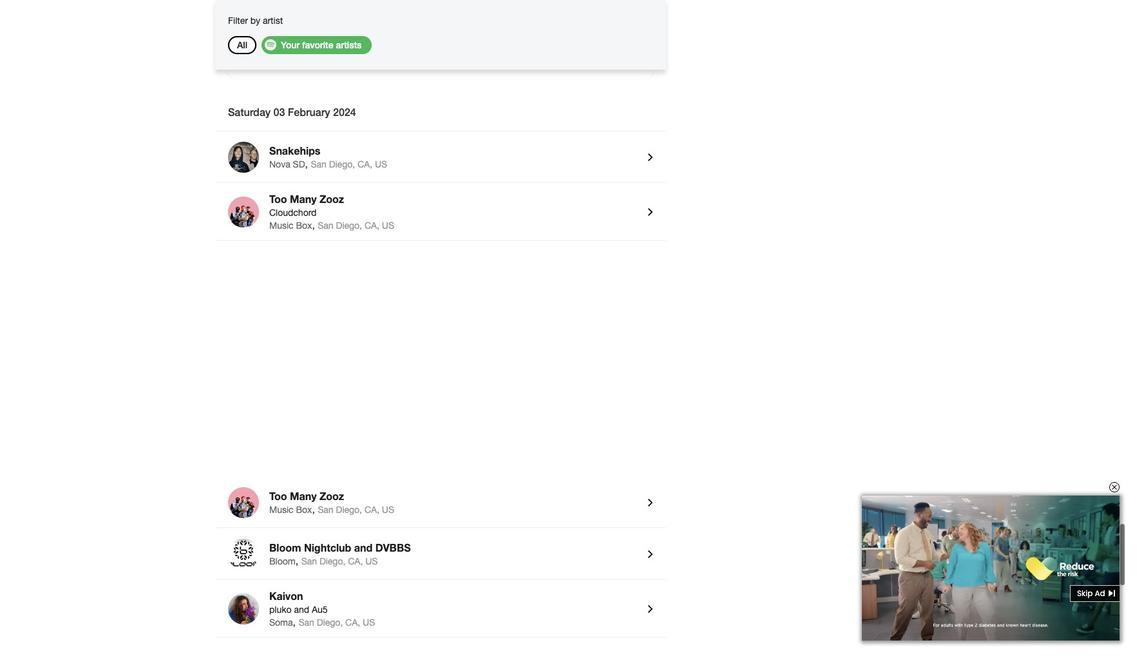 Task type: describe. For each thing, give the bounding box(es) containing it.
us for many
[[382, 505, 395, 515]]

diego, for many
[[336, 505, 362, 515]]

diego, for pluko
[[317, 618, 343, 628]]

creature canyon live image
[[228, 0, 259, 16]]

kaivon live image
[[228, 594, 259, 625]]

dvbbs
[[376, 542, 411, 554]]

and for nightclub
[[354, 542, 373, 554]]

soda
[[269, 9, 291, 19]]

, inside too many zooz cloudchord music box , san diego, ca, us
[[312, 219, 315, 231]]

ca, for many
[[365, 505, 380, 515]]

see
[[364, 54, 383, 66]]

ad
[[1096, 588, 1106, 599]]

your favorite artists button
[[262, 36, 372, 54]]

music inside too many zooz music box , san diego, ca, us
[[269, 505, 294, 515]]

nova sd link
[[269, 159, 305, 170]]

snakehips nova sd , san diego, ca, us
[[269, 144, 388, 170]]

too many zooz link
[[269, 490, 638, 504]]

ca, inside too many zooz cloudchord music box , san diego, ca, us
[[365, 220, 380, 231]]

filter by artist
[[228, 15, 283, 26]]

us inside too many zooz cloudchord music box , san diego, ca, us
[[382, 220, 395, 231]]

many for ,
[[290, 490, 317, 502]]

too many zooz live image for box
[[228, 197, 259, 228]]

bloom nightclub and dvbbs link
[[269, 542, 638, 556]]

san for kaivon
[[299, 618, 315, 628]]

nightclub
[[304, 542, 352, 554]]

zooz for ,
[[320, 193, 344, 205]]

box inside too many zooz cloudchord music box , san diego, ca, us
[[296, 220, 312, 231]]

zooz for san
[[320, 490, 344, 502]]

your favorite artists
[[281, 39, 362, 50]]

ca, for nightclub
[[348, 556, 363, 567]]

more
[[386, 54, 411, 66]]

skip ad
[[1078, 588, 1106, 599]]

favorite
[[302, 39, 334, 50]]

all
[[237, 39, 248, 50]]

03
[[274, 106, 285, 118]]

too many zooz music box , san diego, ca, us
[[269, 490, 395, 515]]

, for bloom
[[296, 555, 299, 567]]

us for nightclub
[[366, 556, 378, 567]]

sd
[[293, 159, 305, 170]]

date
[[496, 54, 518, 66]]

pluko
[[269, 605, 292, 615]]

, inside snakehips nova sd , san diego, ca, us
[[305, 158, 308, 170]]

too many zooz cloudchord music box , san diego, ca, us
[[269, 193, 395, 231]]

san inside snakehips nova sd , san diego, ca, us
[[311, 159, 327, 170]]

see more concerts on this date link
[[228, 43, 654, 79]]

box inside too many zooz music box , san diego, ca, us
[[296, 505, 312, 515]]

ca, inside snakehips nova sd , san diego, ca, us
[[358, 159, 373, 170]]

kaivon pluko and au5 soma , san diego, ca, us
[[269, 590, 375, 628]]



Task type: locate. For each thing, give the bounding box(es) containing it.
1 many from the top
[[290, 193, 317, 205]]

0 vertical spatial bloom
[[269, 542, 301, 554]]

music box link for ,
[[269, 505, 312, 515]]

artists
[[336, 39, 362, 50]]

all link
[[237, 39, 248, 50]]

1 vertical spatial bloom
[[269, 556, 296, 567]]

,
[[305, 158, 308, 170], [312, 219, 315, 231], [312, 504, 315, 515], [296, 555, 299, 567], [293, 616, 296, 628]]

many inside too many zooz cloudchord music box , san diego, ca, us
[[290, 193, 317, 205]]

bloom
[[269, 542, 301, 554], [269, 556, 296, 567]]

0 vertical spatial too
[[269, 193, 287, 205]]

box up nightclub
[[296, 505, 312, 515]]

too for box
[[269, 193, 287, 205]]

1 vertical spatial too many zooz live image
[[228, 487, 259, 518]]

2 zooz from the top
[[320, 490, 344, 502]]

san inside kaivon pluko and au5 soma , san diego, ca, us
[[299, 618, 315, 628]]

ca, inside bloom nightclub and dvbbs bloom , san diego, ca, us
[[348, 556, 363, 567]]

diego, inside too many zooz cloudchord music box , san diego, ca, us
[[336, 220, 362, 231]]

kaivon
[[269, 590, 303, 602]]

2 music from the top
[[269, 505, 294, 515]]

, inside bloom nightclub and dvbbs bloom , san diego, ca, us
[[296, 555, 299, 567]]

1 vertical spatial many
[[290, 490, 317, 502]]

soda bar
[[269, 9, 307, 19]]

too many zooz live image up bloom nightclub live image
[[228, 487, 259, 518]]

on
[[460, 54, 472, 66]]

1 vertical spatial box
[[296, 505, 312, 515]]

cloudchord
[[269, 208, 317, 218]]

february
[[288, 106, 330, 118]]

2 many from the top
[[290, 490, 317, 502]]

san
[[311, 159, 327, 170], [318, 220, 334, 231], [318, 505, 334, 515], [301, 556, 317, 567], [299, 618, 315, 628]]

many up nightclub
[[290, 490, 317, 502]]

1 vertical spatial too
[[269, 490, 287, 502]]

ca, inside too many zooz music box , san diego, ca, us
[[365, 505, 380, 515]]

and left au5
[[294, 605, 309, 615]]

diego, inside kaivon pluko and au5 soma , san diego, ca, us
[[317, 618, 343, 628]]

snakehips link
[[269, 144, 638, 159]]

bloom up bloom link
[[269, 542, 301, 554]]

many
[[290, 193, 317, 205], [290, 490, 317, 502]]

and inside kaivon pluko and au5 soma , san diego, ca, us
[[294, 605, 309, 615]]

us for pluko
[[363, 618, 375, 628]]

too
[[269, 193, 287, 205], [269, 490, 287, 502]]

2 too from the top
[[269, 490, 287, 502]]

1 too from the top
[[269, 193, 287, 205]]

music box link
[[269, 220, 312, 231], [269, 505, 312, 515]]

us inside snakehips nova sd , san diego, ca, us
[[375, 159, 388, 170]]

artist
[[263, 15, 283, 26]]

2024
[[333, 106, 356, 118]]

0 vertical spatial music
[[269, 220, 294, 231]]

zooz down snakehips nova sd , san diego, ca, us
[[320, 193, 344, 205]]

diego, inside snakehips nova sd , san diego, ca, us
[[329, 159, 355, 170]]

, for kaivon
[[293, 616, 296, 628]]

1 too many zooz live image from the top
[[228, 197, 259, 228]]

soma link
[[269, 618, 293, 628]]

music inside too many zooz cloudchord music box , san diego, ca, us
[[269, 220, 294, 231]]

soda bar link
[[269, 9, 307, 19]]

too inside too many zooz cloudchord music box , san diego, ca, us
[[269, 193, 287, 205]]

, down cloudchord
[[312, 219, 315, 231]]

many inside too many zooz music box , san diego, ca, us
[[290, 490, 317, 502]]

zooz inside too many zooz music box , san diego, ca, us
[[320, 490, 344, 502]]

ca,
[[358, 159, 373, 170], [365, 220, 380, 231], [365, 505, 380, 515], [348, 556, 363, 567], [346, 618, 361, 628]]

snakehips
[[269, 144, 321, 157]]

2 music box link from the top
[[269, 505, 312, 515]]

1 horizontal spatial and
[[354, 542, 373, 554]]

skip
[[1078, 588, 1094, 599]]

us inside bloom nightclub and dvbbs bloom , san diego, ca, us
[[366, 556, 378, 567]]

music
[[269, 220, 294, 231], [269, 505, 294, 515]]

, down snakehips
[[305, 158, 308, 170]]

us inside too many zooz music box , san diego, ca, us
[[382, 505, 395, 515]]

1 box from the top
[[296, 220, 312, 231]]

diego,
[[329, 159, 355, 170], [336, 220, 362, 231], [336, 505, 362, 515], [320, 556, 346, 567], [317, 618, 343, 628]]

1 music from the top
[[269, 220, 294, 231]]

see more concerts on this date
[[364, 54, 518, 66]]

many up cloudchord
[[290, 193, 317, 205]]

, inside kaivon pluko and au5 soma , san diego, ca, us
[[293, 616, 296, 628]]

saturday 03 february 2024
[[228, 106, 356, 118]]

0 vertical spatial too many zooz live image
[[228, 197, 259, 228]]

au5
[[312, 605, 328, 615]]

and for pluko
[[294, 605, 309, 615]]

too inside too many zooz music box , san diego, ca, us
[[269, 490, 287, 502]]

, up kaivon
[[296, 555, 299, 567]]

saturday
[[228, 106, 271, 118]]

0 vertical spatial box
[[296, 220, 312, 231]]

san inside bloom nightclub and dvbbs bloom , san diego, ca, us
[[301, 556, 317, 567]]

bloom up kaivon
[[269, 556, 296, 567]]

filter
[[228, 15, 248, 26]]

bar
[[293, 9, 307, 19]]

1 vertical spatial zooz
[[320, 490, 344, 502]]

diego, for nightclub
[[320, 556, 346, 567]]

, inside too many zooz music box , san diego, ca, us
[[312, 504, 315, 515]]

bloom link
[[269, 556, 296, 567]]

ca, inside kaivon pluko and au5 soma , san diego, ca, us
[[346, 618, 361, 628]]

music up bloom link
[[269, 505, 294, 515]]

zooz up nightclub
[[320, 490, 344, 502]]

0 vertical spatial music box link
[[269, 220, 312, 231]]

san for too
[[318, 505, 334, 515]]

us
[[375, 159, 388, 170], [382, 220, 395, 231], [382, 505, 395, 515], [366, 556, 378, 567], [363, 618, 375, 628]]

and
[[354, 542, 373, 554], [294, 605, 309, 615]]

diego, inside too many zooz music box , san diego, ca, us
[[336, 505, 362, 515]]

san inside too many zooz cloudchord music box , san diego, ca, us
[[318, 220, 334, 231]]

and left dvbbs
[[354, 542, 373, 554]]

nova
[[269, 159, 291, 170]]

music down cloudchord
[[269, 220, 294, 231]]

0 vertical spatial many
[[290, 193, 317, 205]]

too many zooz live image left cloudchord
[[228, 197, 259, 228]]

soma
[[269, 618, 293, 628]]

1 vertical spatial music box link
[[269, 505, 312, 515]]

this
[[475, 54, 493, 66]]

, up nightclub
[[312, 504, 315, 515]]

too for ,
[[269, 490, 287, 502]]

0 vertical spatial and
[[354, 542, 373, 554]]

san inside too many zooz music box , san diego, ca, us
[[318, 505, 334, 515]]

music box link down cloudchord
[[269, 220, 312, 231]]

1 bloom from the top
[[269, 542, 301, 554]]

2 bloom from the top
[[269, 556, 296, 567]]

ca, for pluko
[[346, 618, 361, 628]]

box
[[296, 220, 312, 231], [296, 505, 312, 515]]

your
[[281, 39, 300, 50]]

1 music box link from the top
[[269, 220, 312, 231]]

bloom nightclub and dvbbs bloom , san diego, ca, us
[[269, 542, 411, 567]]

concerts
[[414, 54, 457, 66]]

1 zooz from the top
[[320, 193, 344, 205]]

1 vertical spatial and
[[294, 605, 309, 615]]

, down kaivon
[[293, 616, 296, 628]]

too many zooz live image for ,
[[228, 487, 259, 518]]

2 too many zooz live image from the top
[[228, 487, 259, 518]]

0 vertical spatial zooz
[[320, 193, 344, 205]]

diego, inside bloom nightclub and dvbbs bloom , san diego, ca, us
[[320, 556, 346, 567]]

0 horizontal spatial and
[[294, 605, 309, 615]]

zooz
[[320, 193, 344, 205], [320, 490, 344, 502]]

snakehips live image
[[228, 142, 259, 173]]

music box link for box
[[269, 220, 312, 231]]

1 vertical spatial music
[[269, 505, 294, 515]]

music box link up bloom link
[[269, 505, 312, 515]]

bloom nightclub live image
[[228, 539, 259, 570]]

box down cloudchord
[[296, 220, 312, 231]]

and inside bloom nightclub and dvbbs bloom , san diego, ca, us
[[354, 542, 373, 554]]

, for too
[[312, 504, 315, 515]]

us inside kaivon pluko and au5 soma , san diego, ca, us
[[363, 618, 375, 628]]

2 box from the top
[[296, 505, 312, 515]]

too many zooz live image
[[228, 197, 259, 228], [228, 487, 259, 518]]

many for box
[[290, 193, 317, 205]]

zooz inside too many zooz cloudchord music box , san diego, ca, us
[[320, 193, 344, 205]]

by
[[251, 15, 260, 26]]

san for bloom
[[301, 556, 317, 567]]



Task type: vqa. For each thing, say whether or not it's contained in the screenshot.
Electronic
no



